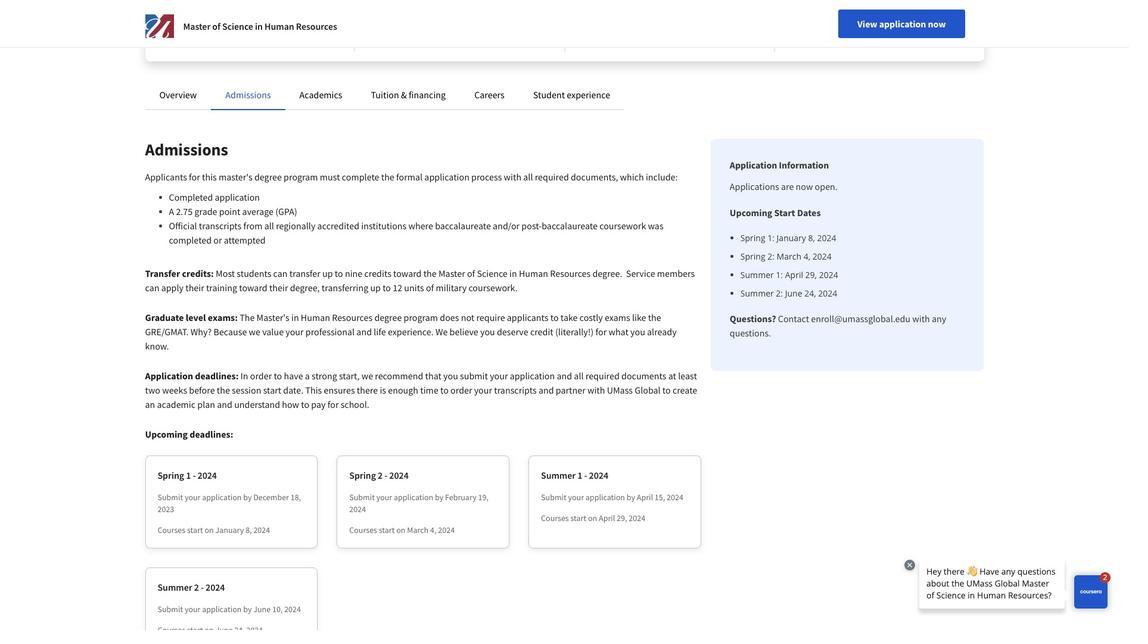 Task type: describe. For each thing, give the bounding box(es) containing it.
your down summer 2 - 2024
[[185, 604, 200, 615]]

questions?
[[730, 313, 776, 325]]

tuition & financing
[[371, 89, 446, 101]]

0 horizontal spatial master
[[183, 20, 210, 32]]

applicants for this master's degree program must complete the formal application process with all required documents, which include:
[[145, 171, 678, 183]]

dates
[[797, 207, 821, 219]]

june inside list item
[[785, 288, 802, 299]]

believe
[[450, 326, 478, 338]]

2024 down submit your application by april 15, 2024 at bottom
[[629, 513, 645, 524]]

1 vertical spatial of
[[467, 268, 475, 279]]

such
[[242, 0, 259, 11]]

gre/gmat.
[[145, 326, 189, 338]]

submit your application by april 15, 2024
[[541, 492, 683, 503]]

overview link
[[159, 89, 197, 101]]

on for spring 1 - 2024
[[205, 525, 214, 536]]

upcoming start dates
[[730, 207, 821, 219]]

0 vertical spatial science
[[222, 20, 253, 32]]

economics,
[[164, 24, 204, 35]]

summer 1 - 2024
[[541, 470, 608, 481]]

by for spring 2 - 2024
[[435, 492, 443, 503]]

2: for spring
[[768, 251, 775, 262]]

on inside lecture videos, hands-on projects, and connection with instructors and peers.
[[873, 0, 882, 11]]

does
[[440, 312, 459, 324]]

the inside most students can transfer up to nine credits toward the master of science in human resources degree.  service members can apply their training toward their degree, transferring up to 12 units of military coursework.
[[423, 268, 437, 279]]

0 horizontal spatial order
[[250, 370, 272, 382]]

more.
[[164, 36, 185, 46]]

which
[[620, 171, 644, 183]]

careers link
[[474, 89, 505, 101]]

just
[[685, 12, 697, 23]]

courses for spring 2 - 2024
[[349, 525, 377, 536]]

summer for summer 1 - 2024
[[541, 470, 576, 481]]

to up transferring
[[335, 268, 343, 279]]

1 horizontal spatial up
[[370, 282, 381, 294]]

10,
[[272, 604, 283, 615]]

required inside the in order to have a strong start, we recommend that you submit your application and all required documents at least two weeks before the session start date. this ensures there is enough time to order your transcripts and partner with umass global to create an academic plan and understand how to pay for school.
[[586, 370, 620, 382]]

to down at
[[663, 384, 671, 396]]

0 horizontal spatial toward
[[239, 282, 267, 294]]

connection
[[794, 12, 833, 23]]

1 vertical spatial master's
[[219, 171, 252, 183]]

start for spring 1 - 2024
[[187, 525, 203, 536]]

0 horizontal spatial april
[[599, 513, 615, 524]]

for inside the master's in human resources degree program does not require applicants to take costly exams like the gre/gmat. why? because we value your professional and life experience. we believe you deserve credit (literally!) for what you already know.
[[596, 326, 607, 338]]

in
[[241, 370, 248, 382]]

application up courses start on april 29, 2024
[[586, 492, 625, 503]]

courses start on april 29, 2024
[[541, 513, 645, 524]]

1 vertical spatial 8,
[[246, 525, 252, 536]]

degree,
[[290, 282, 320, 294]]

in order to have a strong start, we recommend that you submit your application and all required documents at least two weeks before the session start date. this ensures there is enough time to order your transcripts and partner with umass global to create an academic plan and understand how to pay for school.
[[145, 370, 697, 411]]

units
[[404, 282, 424, 294]]

finance,
[[271, 24, 300, 35]]

enroll@umassglobal.edu
[[811, 313, 911, 325]]

2024 inside list item
[[813, 251, 832, 262]]

(gpa)
[[275, 206, 297, 217]]

1 vertical spatial january
[[215, 525, 244, 536]]

time inside full-time students can complete a human resources master's degree in just over a year. most students can transfer up to nine credits toward their master's.
[[599, 0, 615, 11]]

2024 up submit your application by june 10, 2024
[[206, 582, 225, 593]]

1 horizontal spatial april
[[637, 492, 653, 503]]

march inside list item
[[777, 251, 801, 262]]

formal
[[396, 171, 423, 183]]

view application now
[[857, 18, 946, 30]]

2024 up submit your application by december 18, 2023
[[198, 470, 217, 481]]

experience
[[567, 89, 610, 101]]

upcoming deadlines:
[[145, 428, 233, 440]]

student
[[533, 89, 565, 101]]

0 vertical spatial students
[[617, 0, 647, 11]]

1 for spring
[[186, 470, 191, 481]]

you inside the in order to have a strong start, we recommend that you submit your application and all required documents at least two weeks before the session start date. this ensures there is enough time to order your transcripts and partner with umass global to create an academic plan and understand how to pay for school.
[[443, 370, 458, 382]]

2024 down spring 2: march 4, 2024 list item
[[819, 269, 838, 281]]

take
[[561, 312, 578, 324]]

any
[[932, 313, 946, 325]]

summer for summer 1: april 29, 2024
[[741, 269, 774, 281]]

application down summer 2 - 2024
[[202, 604, 242, 615]]

most students can transfer up to nine credits toward the master of science in human resources degree.  service members can apply their training toward their degree, transferring up to 12 units of military coursework.
[[145, 268, 695, 294]]

strong
[[312, 370, 337, 382]]

submit for summer 1 - 2024
[[541, 492, 566, 503]]

hands-
[[849, 0, 873, 11]]

regionally
[[276, 220, 315, 232]]

lecture
[[794, 0, 820, 11]]

must
[[320, 171, 340, 183]]

and inside choose from electives such as accounting, business administration, computer science, economics, entrepreneurship, finance, and more.
[[302, 24, 315, 35]]

application for application deadlines:
[[145, 370, 193, 382]]

most inside most students can transfer up to nine credits toward the master of science in human resources degree.  service members can apply their training toward their degree, transferring up to 12 units of military coursework.
[[216, 268, 235, 279]]

university of massachusetts global logo image
[[145, 12, 174, 41]]

application information
[[730, 159, 829, 171]]

all inside completed application a 2.75 grade point average (gpa) official transcripts from all regionally accredited institutions where baccalaureate and/or post-baccalaureate coursework was completed or attempted
[[264, 220, 274, 232]]

your down submit
[[474, 384, 492, 396]]

attempted
[[224, 234, 266, 246]]

administration,
[[197, 12, 250, 23]]

on for summer 1 - 2024
[[588, 513, 597, 524]]

spring for spring 1: january 8, 2024
[[741, 232, 765, 244]]

1 horizontal spatial you
[[480, 326, 495, 338]]

documents,
[[571, 171, 618, 183]]

with inside lecture videos, hands-on projects, and connection with instructors and peers.
[[835, 12, 850, 23]]

on for spring 2 - 2024
[[396, 525, 405, 536]]

upcoming for upcoming deadlines:
[[145, 428, 188, 440]]

submit for spring 1 - 2024
[[158, 492, 183, 503]]

complete inside full-time students can complete a human resources master's degree in just over a year. most students can transfer up to nine credits toward their master's.
[[663, 0, 696, 11]]

summer for summer 2 - 2024
[[158, 582, 192, 593]]

official
[[169, 220, 197, 232]]

- for summer 1 - 2024
[[584, 470, 587, 481]]

credits inside full-time students can complete a human resources master's degree in just over a year. most students can transfer up to nine credits toward their master's.
[[714, 24, 738, 35]]

submit your application by february 19, 2024
[[349, 492, 489, 515]]

0 horizontal spatial human
[[265, 20, 294, 32]]

start for summer 1 - 2024
[[571, 513, 586, 524]]

0 vertical spatial admissions
[[225, 89, 271, 101]]

enough
[[388, 384, 418, 396]]

your down summer 1 - 2024 at the bottom of page
[[568, 492, 584, 503]]

least
[[678, 370, 697, 382]]

submit
[[460, 370, 488, 382]]

human inside the master's in human resources degree program does not require applicants to take costly exams like the gre/gmat. why? because we value your professional and life experience. we believe you deserve credit (literally!) for what you already know.
[[301, 312, 330, 324]]

2 horizontal spatial you
[[630, 326, 645, 338]]

submit for spring 2 - 2024
[[349, 492, 375, 503]]

1: for spring
[[768, 232, 775, 244]]

application inside submit your application by december 18, 2023
[[202, 492, 242, 503]]

instructors
[[852, 12, 890, 23]]

and down projects,
[[891, 12, 905, 23]]

videos,
[[822, 0, 847, 11]]

1 vertical spatial students
[[603, 24, 633, 35]]

transfer inside most students can transfer up to nine credits toward the master of science in human resources degree.  service members can apply their training toward their degree, transferring up to 12 units of military coursework.
[[289, 268, 320, 279]]

resources inside most students can transfer up to nine credits toward the master of science in human resources degree.  service members can apply their training toward their degree, transferring up to 12 units of military coursework.
[[550, 268, 591, 279]]

academics
[[299, 89, 342, 101]]

0 horizontal spatial degree
[[254, 171, 282, 183]]

master's
[[257, 312, 289, 324]]

8, inside spring 1: january 8, 2024 list item
[[808, 232, 815, 244]]

now for are
[[796, 181, 813, 192]]

1 horizontal spatial their
[[269, 282, 288, 294]]

0 horizontal spatial june
[[253, 604, 271, 615]]

like
[[632, 312, 646, 324]]

1 horizontal spatial all
[[523, 171, 533, 183]]

to left pay
[[301, 399, 309, 411]]

umass
[[607, 384, 633, 396]]

(literally!)
[[555, 326, 594, 338]]

tuition
[[371, 89, 399, 101]]

2024 right 10,
[[284, 604, 301, 615]]

applicants
[[507, 312, 549, 324]]

master's.
[[629, 36, 660, 46]]

this
[[202, 171, 217, 183]]

their inside full-time students can complete a human resources master's degree in just over a year. most students can transfer up to nine credits toward their master's.
[[611, 36, 627, 46]]

credit
[[530, 326, 553, 338]]

december
[[253, 492, 289, 503]]

with inside "contact enroll@umassglobal.edu with any questions."
[[912, 313, 930, 325]]

resources
[[584, 12, 618, 23]]

full-time students can complete a human resources master's degree in just over a year. most students can transfer up to nine credits toward their master's.
[[584, 0, 739, 46]]

professional
[[306, 326, 355, 338]]

transcripts inside completed application a 2.75 grade point average (gpa) official transcripts from all regionally accredited institutions where baccalaureate and/or post-baccalaureate coursework was completed or attempted
[[199, 220, 242, 232]]

electives
[[210, 0, 241, 11]]

1 vertical spatial order
[[451, 384, 472, 396]]

- for summer 2 - 2024
[[201, 582, 204, 593]]

2 horizontal spatial a
[[716, 12, 720, 23]]

science,
[[289, 12, 318, 23]]

view application now button
[[838, 10, 965, 38]]

2024 down february
[[438, 525, 455, 536]]

applications
[[730, 181, 779, 192]]

before
[[189, 384, 215, 396]]

2024 up submit your application by february 19, 2024 in the left of the page
[[389, 470, 409, 481]]

entrepreneurship,
[[206, 24, 269, 35]]

peers.
[[906, 12, 928, 23]]

0 horizontal spatial for
[[189, 171, 200, 183]]

to inside full-time students can complete a human resources master's degree in just over a year. most students can transfer up to nine credits toward their master's.
[[688, 24, 696, 35]]

at
[[668, 370, 676, 382]]

life
[[374, 326, 386, 338]]

resources inside the master's in human resources degree program does not require applicants to take costly exams like the gre/gmat. why? because we value your professional and life experience. we believe you deserve credit (literally!) for what you already know.
[[332, 312, 373, 324]]

upcoming for upcoming start dates
[[730, 207, 772, 219]]

and left partner
[[539, 384, 554, 396]]

transcripts inside the in order to have a strong start, we recommend that you submit your application and all required documents at least two weeks before the session start date. this ensures there is enough time to order your transcripts and partner with umass global to create an academic plan and understand how to pay for school.
[[494, 384, 537, 396]]

partner
[[556, 384, 586, 396]]

0 vertical spatial resources
[[296, 20, 337, 32]]

program inside the master's in human resources degree program does not require applicants to take costly exams like the gre/gmat. why? because we value your professional and life experience. we believe you deserve credit (literally!) for what you already know.
[[404, 312, 438, 324]]

2024 up submit your application by april 15, 2024 at bottom
[[589, 470, 608, 481]]

0 horizontal spatial their
[[185, 282, 204, 294]]

institutions
[[361, 220, 407, 232]]

april inside list item
[[785, 269, 803, 281]]

human inside most students can transfer up to nine credits toward the master of science in human resources degree.  service members can apply their training toward their degree, transferring up to 12 units of military coursework.
[[519, 268, 548, 279]]

this
[[305, 384, 322, 396]]

1 horizontal spatial of
[[426, 282, 434, 294]]

by for summer 1 - 2024
[[627, 492, 635, 503]]

0 vertical spatial a
[[697, 0, 702, 11]]

- for spring 1 - 2024
[[193, 470, 196, 481]]

degree inside the master's in human resources degree program does not require applicants to take costly exams like the gre/gmat. why? because we value your professional and life experience. we believe you deserve credit (literally!) for what you already know.
[[374, 312, 402, 324]]

for inside the in order to have a strong start, we recommend that you submit your application and all required documents at least two weeks before the session start date. this ensures there is enough time to order your transcripts and partner with umass global to create an academic plan and understand how to pay for school.
[[328, 399, 339, 411]]

1 vertical spatial march
[[407, 525, 429, 536]]

and up peers.
[[915, 0, 929, 11]]

all inside the in order to have a strong start, we recommend that you submit your application and all required documents at least two weeks before the session start date. this ensures there is enough time to order your transcripts and partner with umass global to create an academic plan and understand how to pay for school.
[[574, 370, 584, 382]]

submit for summer 2 - 2024
[[158, 604, 183, 615]]

your right submit
[[490, 370, 508, 382]]

1 vertical spatial complete
[[342, 171, 379, 183]]

there
[[357, 384, 378, 396]]

spring 2: march 4, 2024 list item
[[741, 250, 965, 263]]

overview
[[159, 89, 197, 101]]

up inside full-time students can complete a human resources master's degree in just over a year. most students can transfer up to nine credits toward their master's.
[[678, 24, 687, 35]]

careers
[[474, 89, 505, 101]]

toward inside full-time students can complete a human resources master's degree in just over a year. most students can transfer up to nine credits toward their master's.
[[584, 36, 609, 46]]



Task type: locate. For each thing, give the bounding box(es) containing it.
1 vertical spatial science
[[477, 268, 508, 279]]

0 vertical spatial up
[[678, 24, 687, 35]]

up left 12
[[370, 282, 381, 294]]

order right in
[[250, 370, 272, 382]]

1 horizontal spatial master
[[439, 268, 465, 279]]

time
[[599, 0, 615, 11], [420, 384, 438, 396]]

0 horizontal spatial january
[[215, 525, 244, 536]]

0 vertical spatial application
[[730, 159, 777, 171]]

29, inside list item
[[805, 269, 817, 281]]

we inside the master's in human resources degree program does not require applicants to take costly exams like the gre/gmat. why? because we value your professional and life experience. we believe you deserve credit (literally!) for what you already know.
[[249, 326, 260, 338]]

1 horizontal spatial 29,
[[805, 269, 817, 281]]

submit down spring 2 - 2024
[[349, 492, 375, 503]]

0 vertical spatial upcoming
[[730, 207, 772, 219]]

1 horizontal spatial a
[[697, 0, 702, 11]]

0 horizontal spatial nine
[[345, 268, 362, 279]]

2024 right 15,
[[667, 492, 683, 503]]

members
[[657, 268, 695, 279]]

process
[[471, 171, 502, 183]]

1 vertical spatial now
[[796, 181, 813, 192]]

the inside the master's in human resources degree program does not require applicants to take costly exams like the gre/gmat. why? because we value your professional and life experience. we believe you deserve credit (literally!) for what you already know.
[[648, 312, 661, 324]]

0 horizontal spatial courses
[[158, 525, 185, 536]]

deadlines: for application deadlines:
[[195, 370, 239, 382]]

the
[[240, 312, 255, 324]]

0 vertical spatial degree
[[651, 12, 675, 23]]

the left "formal"
[[381, 171, 394, 183]]

april up the summer 2: june 24, 2024
[[785, 269, 803, 281]]

in inside most students can transfer up to nine credits toward the master of science in human resources degree.  service members can apply their training toward their degree, transferring up to 12 units of military coursework.
[[509, 268, 517, 279]]

1 vertical spatial 4,
[[430, 525, 436, 536]]

summer 2: june 24, 2024 list item
[[741, 287, 965, 300]]

in up coursework. on the left of the page
[[509, 268, 517, 279]]

1 horizontal spatial required
[[586, 370, 620, 382]]

0 vertical spatial human
[[265, 20, 294, 32]]

0 vertical spatial june
[[785, 288, 802, 299]]

with left umass
[[587, 384, 605, 396]]

and up partner
[[557, 370, 572, 382]]

january up spring 2: march 4, 2024
[[777, 232, 806, 244]]

1: down spring 2: march 4, 2024
[[776, 269, 783, 281]]

graduate
[[145, 312, 184, 324]]

courses for spring 1 - 2024
[[158, 525, 185, 536]]

transfer up master's.
[[649, 24, 676, 35]]

nine inside full-time students can complete a human resources master's degree in just over a year. most students can transfer up to nine credits toward their master's.
[[697, 24, 713, 35]]

2 horizontal spatial up
[[678, 24, 687, 35]]

deserve
[[497, 326, 528, 338]]

can
[[649, 0, 661, 11], [635, 24, 647, 35], [273, 268, 288, 279], [145, 282, 159, 294]]

1 vertical spatial from
[[243, 220, 262, 232]]

time up resources
[[599, 0, 615, 11]]

ensures
[[324, 384, 355, 396]]

by left december
[[243, 492, 252, 503]]

now right 'are'
[[796, 181, 813, 192]]

credits inside most students can transfer up to nine credits toward the master of science in human resources degree.  service members can apply their training toward their degree, transferring up to 12 units of military coursework.
[[364, 268, 391, 279]]

from inside choose from electives such as accounting, business administration, computer science, economics, entrepreneurship, finance, and more.
[[192, 0, 208, 11]]

the right like
[[648, 312, 661, 324]]

spring 2 - 2024
[[349, 470, 409, 481]]

submit up 2023
[[158, 492, 183, 503]]

2: inside spring 2: march 4, 2024 list item
[[768, 251, 775, 262]]

was
[[648, 220, 664, 232]]

view
[[857, 18, 877, 30]]

spring for spring 2 - 2024
[[349, 470, 376, 481]]

transfer credits:
[[145, 268, 216, 279]]

0 horizontal spatial up
[[322, 268, 333, 279]]

2023
[[158, 504, 174, 515]]

april left 15,
[[637, 492, 653, 503]]

0 horizontal spatial most
[[216, 268, 235, 279]]

on down submit your application by april 15, 2024 at bottom
[[588, 513, 597, 524]]

start,
[[339, 370, 360, 382]]

in down as
[[255, 20, 263, 32]]

courses down summer 1 - 2024 at the bottom of page
[[541, 513, 569, 524]]

exams:
[[208, 312, 238, 324]]

15,
[[655, 492, 665, 503]]

for
[[189, 171, 200, 183], [596, 326, 607, 338], [328, 399, 339, 411]]

0 vertical spatial january
[[777, 232, 806, 244]]

credits down the year.
[[714, 24, 738, 35]]

master inside most students can transfer up to nine credits toward the master of science in human resources degree.  service members can apply their training toward their degree, transferring up to 12 units of military coursework.
[[439, 268, 465, 279]]

spring 2: march 4, 2024
[[741, 251, 832, 262]]

academics link
[[299, 89, 342, 101]]

2 for spring
[[378, 470, 383, 481]]

nine down over
[[697, 24, 713, 35]]

1 1 from the left
[[186, 470, 191, 481]]

your inside the master's in human resources degree program does not require applicants to take costly exams like the gre/gmat. why? because we value your professional and life experience. we believe you deserve credit (literally!) for what you already know.
[[286, 326, 304, 338]]

2 for summer
[[194, 582, 199, 593]]

by left 10,
[[243, 604, 252, 615]]

master up military
[[439, 268, 465, 279]]

master's right this
[[219, 171, 252, 183]]

1 vertical spatial degree
[[254, 171, 282, 183]]

master's inside full-time students can complete a human resources master's degree in just over a year. most students can transfer up to nine credits toward their master's.
[[619, 12, 649, 23]]

0 horizontal spatial application
[[145, 370, 193, 382]]

application up the applications in the right top of the page
[[730, 159, 777, 171]]

1 vertical spatial nine
[[345, 268, 362, 279]]

your down spring 2 - 2024
[[376, 492, 392, 503]]

application up courses start on march 4, 2024
[[394, 492, 433, 503]]

- up submit your application by june 10, 2024
[[201, 582, 204, 593]]

courses
[[541, 513, 569, 524], [158, 525, 185, 536], [349, 525, 377, 536]]

deadlines:
[[195, 370, 239, 382], [190, 428, 233, 440]]

to left have
[[274, 370, 282, 382]]

transfer inside full-time students can complete a human resources master's degree in just over a year. most students can transfer up to nine credits toward their master's.
[[649, 24, 676, 35]]

summer 2 - 2024
[[158, 582, 225, 593]]

toward down resources
[[584, 36, 609, 46]]

0 vertical spatial order
[[250, 370, 272, 382]]

4, inside list item
[[804, 251, 810, 262]]

and right plan
[[217, 399, 232, 411]]

start down submit your application by february 19, 2024 in the left of the page
[[379, 525, 395, 536]]

program
[[284, 171, 318, 183], [404, 312, 438, 324]]

with inside the in order to have a strong start, we recommend that you submit your application and all required documents at least two weeks before the session start date. this ensures there is enough time to order your transcripts and partner with umass global to create an academic plan and understand how to pay for school.
[[587, 384, 605, 396]]

summer up submit your application by june 10, 2024
[[158, 582, 192, 593]]

now for application
[[928, 18, 946, 30]]

2:
[[768, 251, 775, 262], [776, 288, 783, 299]]

to left 12
[[383, 282, 391, 294]]

human
[[265, 20, 294, 32], [519, 268, 548, 279], [301, 312, 330, 324]]

students inside most students can transfer up to nine credits toward the master of science in human resources degree.  service members can apply their training toward their degree, transferring up to 12 units of military coursework.
[[237, 268, 271, 279]]

exams
[[605, 312, 630, 324]]

application down the 'credit'
[[510, 370, 555, 382]]

2 vertical spatial students
[[237, 268, 271, 279]]

1 horizontal spatial 8,
[[808, 232, 815, 244]]

point
[[219, 206, 240, 217]]

1 vertical spatial april
[[637, 492, 653, 503]]

0 horizontal spatial all
[[264, 220, 274, 232]]

degree inside full-time students can complete a human resources master's degree in just over a year. most students can transfer up to nine credits toward their master's.
[[651, 12, 675, 23]]

0 vertical spatial nine
[[697, 24, 713, 35]]

summer down spring 2: march 4, 2024
[[741, 269, 774, 281]]

spring for spring 1 - 2024
[[158, 470, 184, 481]]

date.
[[283, 384, 303, 396]]

1 horizontal spatial we
[[362, 370, 373, 382]]

spring for spring 2: march 4, 2024
[[741, 251, 765, 262]]

training
[[206, 282, 237, 294]]

submit inside submit your application by february 19, 2024
[[349, 492, 375, 503]]

their left master's.
[[611, 36, 627, 46]]

0 horizontal spatial 29,
[[617, 513, 627, 524]]

baccalaureate left coursework
[[542, 220, 598, 232]]

most inside full-time students can complete a human resources master's degree in just over a year. most students can transfer up to nine credits toward their master's.
[[584, 24, 601, 35]]

application right "formal"
[[424, 171, 469, 183]]

on down submit your application by december 18, 2023
[[205, 525, 214, 536]]

0 vertical spatial deadlines:
[[195, 370, 239, 382]]

0 vertical spatial master's
[[619, 12, 649, 23]]

1 horizontal spatial upcoming
[[730, 207, 772, 219]]

1 horizontal spatial complete
[[663, 0, 696, 11]]

your inside submit your application by december 18, 2023
[[185, 492, 200, 503]]

in
[[676, 12, 683, 23], [255, 20, 263, 32], [509, 268, 517, 279], [291, 312, 299, 324]]

1 vertical spatial admissions
[[145, 139, 228, 160]]

0 vertical spatial credits
[[714, 24, 738, 35]]

an
[[145, 399, 155, 411]]

spring inside list item
[[741, 232, 765, 244]]

0 horizontal spatial now
[[796, 181, 813, 192]]

up up transferring
[[322, 268, 333, 279]]

0 vertical spatial march
[[777, 251, 801, 262]]

spring 1: january 8, 2024 list item
[[741, 232, 965, 244]]

by
[[243, 492, 252, 503], [435, 492, 443, 503], [627, 492, 635, 503], [243, 604, 252, 615]]

1 vertical spatial a
[[716, 12, 720, 23]]

april down submit your application by april 15, 2024 at bottom
[[599, 513, 615, 524]]

1 horizontal spatial toward
[[393, 268, 422, 279]]

2 1 from the left
[[578, 470, 582, 481]]

2 vertical spatial a
[[305, 370, 310, 382]]

2024 down spring 2 - 2024
[[349, 504, 366, 515]]

you down like
[[630, 326, 645, 338]]

and inside the master's in human resources degree program does not require applicants to take costly exams like the gre/gmat. why? because we value your professional and life experience. we believe you deserve credit (literally!) for what you already know.
[[357, 326, 372, 338]]

0 horizontal spatial you
[[443, 370, 458, 382]]

1 vertical spatial toward
[[393, 268, 422, 279]]

1 up submit your application by april 15, 2024 at bottom
[[578, 470, 582, 481]]

1 vertical spatial we
[[362, 370, 373, 382]]

0 vertical spatial toward
[[584, 36, 609, 46]]

upcoming down the applications in the right top of the page
[[730, 207, 772, 219]]

2 vertical spatial april
[[599, 513, 615, 524]]

documents
[[622, 370, 666, 382]]

is
[[380, 384, 386, 396]]

spring 1: january 8, 2024
[[741, 232, 836, 244]]

now inside button
[[928, 18, 946, 30]]

degree up 'life'
[[374, 312, 402, 324]]

school.
[[341, 399, 369, 411]]

2.75
[[176, 206, 193, 217]]

transcripts left partner
[[494, 384, 537, 396]]

0 horizontal spatial 1
[[186, 470, 191, 481]]

coursework.
[[469, 282, 518, 294]]

summer 1: april 29, 2024
[[741, 269, 838, 281]]

2024 down spring 1: january 8, 2024 list item
[[813, 251, 832, 262]]

nine inside most students can transfer up to nine credits toward the master of science in human resources degree.  service members can apply their training toward their degree, transferring up to 12 units of military coursework.
[[345, 268, 362, 279]]

to inside the master's in human resources degree program does not require applicants to take costly exams like the gre/gmat. why? because we value your professional and life experience. we believe you deserve credit (literally!) for what you already know.
[[550, 312, 559, 324]]

contact enroll@umassglobal.edu with any questions.
[[730, 313, 946, 339]]

4, down submit your application by february 19, 2024 in the left of the page
[[430, 525, 436, 536]]

up down the just
[[678, 24, 687, 35]]

summer 1: april 29, 2024 list item
[[741, 269, 965, 281]]

april
[[785, 269, 803, 281], [637, 492, 653, 503], [599, 513, 615, 524]]

students up resources
[[617, 0, 647, 11]]

not
[[461, 312, 474, 324]]

in right the master's
[[291, 312, 299, 324]]

january inside list item
[[777, 232, 806, 244]]

nine up transferring
[[345, 268, 362, 279]]

2 horizontal spatial toward
[[584, 36, 609, 46]]

you
[[480, 326, 495, 338], [630, 326, 645, 338], [443, 370, 458, 382]]

1 horizontal spatial courses
[[349, 525, 377, 536]]

courses down 2023
[[158, 525, 185, 536]]

1 horizontal spatial transfer
[[649, 24, 676, 35]]

2024 down december
[[253, 525, 270, 536]]

complete up the just
[[663, 0, 696, 11]]

- up submit your application by february 19, 2024 in the left of the page
[[384, 470, 387, 481]]

global
[[635, 384, 661, 396]]

a inside the in order to have a strong start, we recommend that you submit your application and all required documents at least two weeks before the session start date. this ensures there is enough time to order your transcripts and partner with umass global to create an academic plan and understand how to pay for school.
[[305, 370, 310, 382]]

1 horizontal spatial from
[[243, 220, 262, 232]]

human down accounting,
[[265, 20, 294, 32]]

0 horizontal spatial 1:
[[768, 232, 775, 244]]

order
[[250, 370, 272, 382], [451, 384, 472, 396]]

4,
[[804, 251, 810, 262], [430, 525, 436, 536]]

a up over
[[697, 0, 702, 11]]

in inside full-time students can complete a human resources master's degree in just over a year. most students can transfer up to nine credits toward their master's.
[[676, 12, 683, 23]]

1 vertical spatial june
[[253, 604, 271, 615]]

master's up master's.
[[619, 12, 649, 23]]

their
[[611, 36, 627, 46], [185, 282, 204, 294], [269, 282, 288, 294]]

credits
[[714, 24, 738, 35], [364, 268, 391, 279]]

1 vertical spatial time
[[420, 384, 438, 396]]

master's
[[619, 12, 649, 23], [219, 171, 252, 183]]

list containing spring 1: january 8, 2024
[[735, 232, 965, 300]]

1 for summer
[[578, 470, 582, 481]]

lecture videos, hands-on projects, and connection with instructors and peers.
[[794, 0, 929, 23]]

from
[[192, 0, 208, 11], [243, 220, 262, 232]]

required left documents,
[[535, 171, 569, 183]]

your inside submit your application by february 19, 2024
[[376, 492, 392, 503]]

2 baccalaureate from the left
[[542, 220, 598, 232]]

2 horizontal spatial for
[[596, 326, 607, 338]]

1 horizontal spatial for
[[328, 399, 339, 411]]

to down the just
[[688, 24, 696, 35]]

the inside the in order to have a strong start, we recommend that you submit your application and all required documents at least two weeks before the session start date. this ensures there is enough time to order your transcripts and partner with umass global to create an academic plan and understand how to pay for school.
[[217, 384, 230, 396]]

time inside the in order to have a strong start, we recommend that you submit your application and all required documents at least two weeks before the session start date. this ensures there is enough time to order your transcripts and partner with umass global to create an academic plan and understand how to pay for school.
[[420, 384, 438, 396]]

2: for summer
[[776, 288, 783, 299]]

- for spring 2 - 2024
[[384, 470, 387, 481]]

0 vertical spatial transfer
[[649, 24, 676, 35]]

military
[[436, 282, 467, 294]]

on down submit your application by february 19, 2024 in the left of the page
[[396, 525, 405, 536]]

your down "spring 1 - 2024" on the bottom of the page
[[185, 492, 200, 503]]

1 horizontal spatial time
[[599, 0, 615, 11]]

weeks
[[162, 384, 187, 396]]

2
[[378, 470, 383, 481], [194, 582, 199, 593]]

what
[[609, 326, 629, 338]]

master of science in human resources
[[183, 20, 337, 32]]

0 vertical spatial program
[[284, 171, 318, 183]]

application inside button
[[879, 18, 926, 30]]

summer up courses start on april 29, 2024
[[541, 470, 576, 481]]

from inside completed application a 2.75 grade point average (gpa) official transcripts from all regionally accredited institutions where baccalaureate and/or post-baccalaureate coursework was completed or attempted
[[243, 220, 262, 232]]

application up courses start on january 8, 2024 on the left
[[202, 492, 242, 503]]

information
[[779, 159, 829, 171]]

recommend
[[375, 370, 423, 382]]

1 horizontal spatial june
[[785, 288, 802, 299]]

2: inside summer 2: june 24, 2024 list item
[[776, 288, 783, 299]]

upcoming down academic
[[145, 428, 188, 440]]

master up more.
[[183, 20, 210, 32]]

0 vertical spatial all
[[523, 171, 533, 183]]

2024 inside submit your application by february 19, 2024
[[349, 504, 366, 515]]

january down submit your application by december 18, 2023
[[215, 525, 244, 536]]

all
[[523, 171, 533, 183], [264, 220, 274, 232], [574, 370, 584, 382]]

2 vertical spatial resources
[[332, 312, 373, 324]]

29, up '24,'
[[805, 269, 817, 281]]

summer for summer 2: june 24, 2024
[[741, 288, 774, 299]]

of
[[212, 20, 220, 32], [467, 268, 475, 279], [426, 282, 434, 294]]

1 baccalaureate from the left
[[435, 220, 491, 232]]

submit your application by december 18, 2023
[[158, 492, 301, 515]]

application inside the in order to have a strong start, we recommend that you submit your application and all required documents at least two weeks before the session start date. this ensures there is enough time to order your transcripts and partner with umass global to create an academic plan and understand how to pay for school.
[[510, 370, 555, 382]]

in inside the master's in human resources degree program does not require applicants to take costly exams like the gre/gmat. why? because we value your professional and life experience. we believe you deserve credit (literally!) for what you already know.
[[291, 312, 299, 324]]

why?
[[191, 326, 212, 338]]

most down resources
[[584, 24, 601, 35]]

baccalaureate right the where
[[435, 220, 491, 232]]

0 horizontal spatial program
[[284, 171, 318, 183]]

1 vertical spatial 1:
[[776, 269, 783, 281]]

to left take
[[550, 312, 559, 324]]

by inside submit your application by december 18, 2023
[[243, 492, 252, 503]]

march
[[777, 251, 801, 262], [407, 525, 429, 536]]

1 vertical spatial 2:
[[776, 288, 783, 299]]

application inside completed application a 2.75 grade point average (gpa) official transcripts from all regionally accredited institutions where baccalaureate and/or post-baccalaureate coursework was completed or attempted
[[215, 191, 260, 203]]

start
[[263, 384, 281, 396], [571, 513, 586, 524], [187, 525, 203, 536], [379, 525, 395, 536]]

1 horizontal spatial master's
[[619, 12, 649, 23]]

by left 15,
[[627, 492, 635, 503]]

2024 down dates at the right of page
[[817, 232, 836, 244]]

1 vertical spatial up
[[322, 268, 333, 279]]

resources up take
[[550, 268, 591, 279]]

deadlines: for upcoming deadlines:
[[190, 428, 233, 440]]

2 horizontal spatial degree
[[651, 12, 675, 23]]

29,
[[805, 269, 817, 281], [617, 513, 627, 524]]

accounting,
[[270, 0, 311, 11]]

by inside submit your application by february 19, 2024
[[435, 492, 443, 503]]

january
[[777, 232, 806, 244], [215, 525, 244, 536]]

start inside the in order to have a strong start, we recommend that you submit your application and all required documents at least two weeks before the session start date. this ensures there is enough time to order your transcripts and partner with umass global to create an academic plan and understand how to pay for school.
[[263, 384, 281, 396]]

1 vertical spatial resources
[[550, 268, 591, 279]]

0 horizontal spatial upcoming
[[145, 428, 188, 440]]

1: for summer
[[776, 269, 783, 281]]

application down projects,
[[879, 18, 926, 30]]

8, down submit your application by december 18, 2023
[[246, 525, 252, 536]]

- up submit your application by april 15, 2024 at bottom
[[584, 470, 587, 481]]

or
[[214, 234, 222, 246]]

costly
[[580, 312, 603, 324]]

science inside most students can transfer up to nine credits toward the master of science in human resources degree.  service members can apply their training toward their degree, transferring up to 12 units of military coursework.
[[477, 268, 508, 279]]

courses for summer 1 - 2024
[[541, 513, 569, 524]]

0 vertical spatial of
[[212, 20, 220, 32]]

by for summer 2 - 2024
[[243, 604, 252, 615]]

0 horizontal spatial 2:
[[768, 251, 775, 262]]

19,
[[478, 492, 489, 503]]

courses start on march 4, 2024
[[349, 525, 455, 536]]

order down submit
[[451, 384, 472, 396]]

1 down upcoming deadlines:
[[186, 470, 191, 481]]

2 horizontal spatial human
[[519, 268, 548, 279]]

choose from electives such as accounting, business administration, computer science, economics, entrepreneurship, finance, and more.
[[164, 0, 318, 46]]

1 vertical spatial for
[[596, 326, 607, 338]]

0 vertical spatial 8,
[[808, 232, 815, 244]]

start down submit your application by april 15, 2024 at bottom
[[571, 513, 586, 524]]

1 vertical spatial all
[[264, 220, 274, 232]]

0 horizontal spatial 4,
[[430, 525, 436, 536]]

1 horizontal spatial 2:
[[776, 288, 783, 299]]

1 horizontal spatial human
[[301, 312, 330, 324]]

level
[[186, 312, 206, 324]]

spring inside list item
[[741, 251, 765, 262]]

average
[[242, 206, 274, 217]]

credits up transferring
[[364, 268, 391, 279]]

on up instructors
[[873, 0, 882, 11]]

with right process
[[504, 171, 521, 183]]

to down that
[[440, 384, 449, 396]]

0 horizontal spatial 8,
[[246, 525, 252, 536]]

up
[[678, 24, 687, 35], [322, 268, 333, 279], [370, 282, 381, 294]]

student experience link
[[533, 89, 610, 101]]

transcripts up or
[[199, 220, 242, 232]]

1 horizontal spatial 1:
[[776, 269, 783, 281]]

by for spring 1 - 2024
[[243, 492, 252, 503]]

computer
[[252, 12, 287, 23]]

submit your application by june 10, 2024
[[158, 604, 301, 615]]

list
[[735, 232, 965, 300]]

application for application information
[[730, 159, 777, 171]]

submit inside submit your application by december 18, 2023
[[158, 492, 183, 503]]

2024 right '24,'
[[818, 288, 837, 299]]

0 horizontal spatial required
[[535, 171, 569, 183]]

experience.
[[388, 326, 434, 338]]

summer 2: june 24, 2024
[[741, 288, 837, 299]]

start for spring 2 - 2024
[[379, 525, 395, 536]]

&
[[401, 89, 407, 101]]

application inside submit your application by february 19, 2024
[[394, 492, 433, 503]]

1 horizontal spatial program
[[404, 312, 438, 324]]

1 horizontal spatial science
[[477, 268, 508, 279]]

we inside the in order to have a strong start, we recommend that you submit your application and all required documents at least two weeks before the session start date. this ensures there is enough time to order your transcripts and partner with umass global to create an academic plan and understand how to pay for school.
[[362, 370, 373, 382]]

understand
[[234, 399, 280, 411]]



Task type: vqa. For each thing, say whether or not it's contained in the screenshot.
middle "All"
yes



